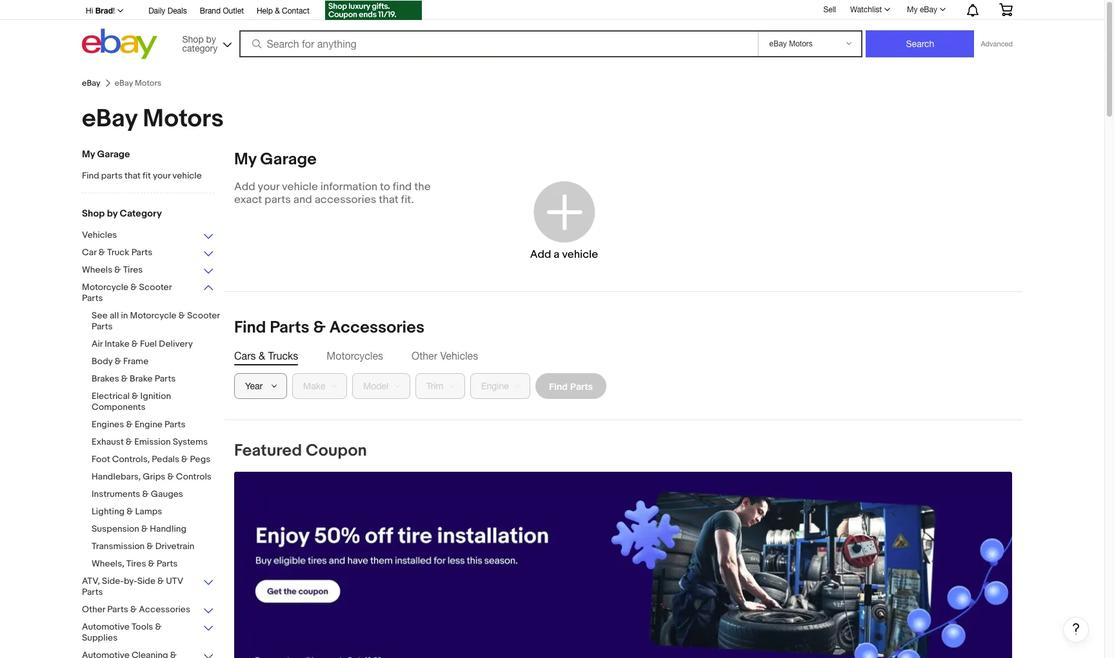 Task type: locate. For each thing, give the bounding box(es) containing it.
1 horizontal spatial your
[[258, 181, 280, 194]]

handlebars,
[[92, 472, 141, 483]]

tab list containing cars & trucks
[[234, 349, 1013, 363]]

add for add a vehicle
[[530, 248, 551, 261]]

add left 'a'
[[530, 248, 551, 261]]

garage
[[97, 148, 130, 161], [260, 150, 317, 170]]

0 horizontal spatial by
[[107, 208, 118, 220]]

tires down the 'car & truck parts' dropdown button
[[123, 265, 143, 276]]

1 vertical spatial find
[[234, 318, 266, 338]]

main content containing my garage
[[224, 150, 1089, 659]]

1 vertical spatial shop
[[82, 208, 105, 220]]

none submit inside shop by category banner
[[866, 30, 975, 57]]

1 vertical spatial parts
[[265, 194, 291, 207]]

add inside add your vehicle information to find the exact parts and accessories that fit.
[[234, 181, 255, 194]]

0 vertical spatial by
[[206, 34, 216, 44]]

vehicles car & truck parts wheels & tires motorcycle & scooter parts see all in motorcycle & scooter parts air intake & fuel delivery body & frame brakes & brake parts electrical & ignition components engines & engine parts exhaust & emission systems foot controls, pedals & pegs handlebars, grips & controls instruments & gauges lighting & lamps suspension & handling transmission & drivetrain wheels, tires & parts atv, side-by-side & utv parts other parts & accessories automotive tools & supplies
[[82, 230, 220, 644]]

truck
[[107, 247, 129, 258]]

0 horizontal spatial vehicles
[[82, 230, 117, 241]]

motorcycle & scooter parts button
[[82, 282, 214, 305]]

emission
[[134, 437, 171, 448]]

your right "fit"
[[153, 170, 171, 181]]

1 horizontal spatial vehicle
[[282, 181, 318, 194]]

add inside the add a vehicle button
[[530, 248, 551, 261]]

0 vertical spatial parts
[[101, 170, 123, 181]]

add for add your vehicle information to find the exact parts and accessories that fit.
[[234, 181, 255, 194]]

vehicle inside add your vehicle information to find the exact parts and accessories that fit.
[[282, 181, 318, 194]]

motorcycle down the motorcycle & scooter parts dropdown button
[[130, 310, 177, 321]]

coupon
[[306, 441, 367, 461]]

other inside the vehicles car & truck parts wheels & tires motorcycle & scooter parts see all in motorcycle & scooter parts air intake & fuel delivery body & frame brakes & brake parts electrical & ignition components engines & engine parts exhaust & emission systems foot controls, pedals & pegs handlebars, grips & controls instruments & gauges lighting & lamps suspension & handling transmission & drivetrain wheels, tires & parts atv, side-by-side & utv parts other parts & accessories automotive tools & supplies
[[82, 605, 105, 616]]

my
[[908, 5, 918, 14], [82, 148, 95, 161], [234, 150, 257, 170]]

0 horizontal spatial accessories
[[139, 605, 190, 616]]

vehicle right "fit"
[[173, 170, 202, 181]]

2 horizontal spatial vehicle
[[562, 248, 598, 261]]

my garage
[[82, 148, 130, 161], [234, 150, 317, 170]]

motorcycle down wheels
[[82, 282, 128, 293]]

see all in motorcycle & scooter parts link
[[92, 310, 224, 334]]

tires
[[123, 265, 143, 276], [126, 559, 146, 570]]

parts left and
[[265, 194, 291, 207]]

vehicle
[[173, 170, 202, 181], [282, 181, 318, 194], [562, 248, 598, 261]]

hi
[[86, 6, 93, 15]]

handling
[[150, 524, 187, 535]]

shop up car
[[82, 208, 105, 220]]

0 vertical spatial vehicles
[[82, 230, 117, 241]]

2 vertical spatial find
[[549, 381, 568, 392]]

0 horizontal spatial vehicle
[[173, 170, 202, 181]]

2 horizontal spatial find
[[549, 381, 568, 392]]

advanced link
[[975, 31, 1020, 57]]

scooter
[[139, 282, 172, 293], [187, 310, 220, 321]]

0 horizontal spatial find
[[82, 170, 99, 181]]

scooter up the delivery
[[187, 310, 220, 321]]

find inside button
[[549, 381, 568, 392]]

0 horizontal spatial garage
[[97, 148, 130, 161]]

!
[[113, 6, 115, 15]]

my garage up find parts that fit your vehicle on the top of the page
[[82, 148, 130, 161]]

1 vertical spatial other
[[82, 605, 105, 616]]

fuel
[[140, 339, 157, 350]]

0 horizontal spatial my garage
[[82, 148, 130, 161]]

pegs
[[190, 454, 211, 465]]

add left and
[[234, 181, 255, 194]]

accessories down atv, side-by-side & utv parts dropdown button
[[139, 605, 190, 616]]

1 vertical spatial motorcycle
[[130, 310, 177, 321]]

1 horizontal spatial scooter
[[187, 310, 220, 321]]

1 horizontal spatial that
[[379, 194, 399, 207]]

shop down "deals"
[[182, 34, 204, 44]]

sell
[[824, 5, 836, 14]]

tires up by-
[[126, 559, 146, 570]]

accessories
[[329, 318, 425, 338], [139, 605, 190, 616]]

parts inside button
[[570, 381, 593, 392]]

side-
[[102, 576, 124, 587]]

1 horizontal spatial parts
[[265, 194, 291, 207]]

supplies
[[82, 633, 118, 644]]

1 vertical spatial that
[[379, 194, 399, 207]]

0 vertical spatial shop
[[182, 34, 204, 44]]

parts inside add your vehicle information to find the exact parts and accessories that fit.
[[265, 194, 291, 207]]

my right watchlist link
[[908, 5, 918, 14]]

in
[[121, 310, 128, 321]]

main content
[[224, 150, 1089, 659]]

0 horizontal spatial that
[[125, 170, 141, 181]]

brand outlet link
[[200, 5, 244, 19]]

parts
[[131, 247, 152, 258], [82, 293, 103, 304], [270, 318, 310, 338], [92, 321, 113, 332], [155, 374, 176, 385], [570, 381, 593, 392], [165, 420, 186, 430], [157, 559, 178, 570], [82, 587, 103, 598], [107, 605, 128, 616]]

add
[[234, 181, 255, 194], [530, 248, 551, 261]]

trucks
[[268, 350, 298, 362]]

my up exact
[[234, 150, 257, 170]]

1 horizontal spatial other
[[412, 350, 438, 362]]

vehicle left 'information'
[[282, 181, 318, 194]]

garage up find parts that fit your vehicle on the top of the page
[[97, 148, 130, 161]]

1 horizontal spatial find
[[234, 318, 266, 338]]

utv
[[166, 576, 183, 587]]

2 vertical spatial ebay
[[82, 104, 137, 134]]

by inside the shop by category
[[206, 34, 216, 44]]

0 horizontal spatial shop
[[82, 208, 105, 220]]

0 vertical spatial add
[[234, 181, 255, 194]]

my inside account navigation
[[908, 5, 918, 14]]

shop
[[182, 34, 204, 44], [82, 208, 105, 220]]

ignition
[[140, 391, 171, 402]]

2 horizontal spatial my
[[908, 5, 918, 14]]

cars & trucks
[[234, 350, 298, 362]]

0 vertical spatial other
[[412, 350, 438, 362]]

other
[[412, 350, 438, 362], [82, 605, 105, 616]]

that
[[125, 170, 141, 181], [379, 194, 399, 207]]

that left 'fit.'
[[379, 194, 399, 207]]

body
[[92, 356, 113, 367]]

1 horizontal spatial my garage
[[234, 150, 317, 170]]

featured
[[234, 441, 302, 461]]

your inside add your vehicle information to find the exact parts and accessories that fit.
[[258, 181, 280, 194]]

find for find parts
[[549, 381, 568, 392]]

0 horizontal spatial add
[[234, 181, 255, 194]]

transmission & drivetrain link
[[92, 542, 224, 554]]

automotive
[[82, 622, 130, 633]]

garage up and
[[260, 150, 317, 170]]

1 horizontal spatial add
[[530, 248, 551, 261]]

atv,
[[82, 576, 100, 587]]

0 horizontal spatial parts
[[101, 170, 123, 181]]

vehicles inside the vehicles car & truck parts wheels & tires motorcycle & scooter parts see all in motorcycle & scooter parts air intake & fuel delivery body & frame brakes & brake parts electrical & ignition components engines & engine parts exhaust & emission systems foot controls, pedals & pegs handlebars, grips & controls instruments & gauges lighting & lamps suspension & handling transmission & drivetrain wheels, tires & parts atv, side-by-side & utv parts other parts & accessories automotive tools & supplies
[[82, 230, 117, 241]]

vehicle right 'a'
[[562, 248, 598, 261]]

Search for anything text field
[[241, 32, 756, 56]]

information
[[321, 181, 378, 194]]

daily deals
[[149, 6, 187, 15]]

hi brad !
[[86, 6, 115, 15]]

by left category at the left top
[[107, 208, 118, 220]]

shop by category banner
[[79, 0, 1023, 63]]

accessories up "motorcycles"
[[329, 318, 425, 338]]

brakes
[[92, 374, 119, 385]]

shop inside the shop by category
[[182, 34, 204, 44]]

my up find parts that fit your vehicle on the top of the page
[[82, 148, 95, 161]]

tab list
[[234, 349, 1013, 363]]

1 horizontal spatial by
[[206, 34, 216, 44]]

parts left "fit"
[[101, 170, 123, 181]]

1 horizontal spatial my
[[234, 150, 257, 170]]

air intake & fuel delivery link
[[92, 339, 224, 351]]

0 vertical spatial ebay
[[920, 5, 938, 14]]

your left and
[[258, 181, 280, 194]]

category
[[182, 43, 218, 53]]

motors
[[143, 104, 224, 134]]

0 vertical spatial find
[[82, 170, 99, 181]]

cars
[[234, 350, 256, 362]]

1 vertical spatial accessories
[[139, 605, 190, 616]]

1 vertical spatial scooter
[[187, 310, 220, 321]]

0 horizontal spatial your
[[153, 170, 171, 181]]

0 horizontal spatial motorcycle
[[82, 282, 128, 293]]

by
[[206, 34, 216, 44], [107, 208, 118, 220]]

car & truck parts button
[[82, 247, 214, 259]]

air
[[92, 339, 103, 350]]

1 vertical spatial ebay
[[82, 78, 100, 88]]

0 vertical spatial accessories
[[329, 318, 425, 338]]

add a vehicle button
[[484, 163, 644, 279]]

scooter down 'wheels & tires' dropdown button
[[139, 282, 172, 293]]

that left "fit"
[[125, 170, 141, 181]]

0 horizontal spatial scooter
[[139, 282, 172, 293]]

tab list inside main content
[[234, 349, 1013, 363]]

None submit
[[866, 30, 975, 57]]

0 horizontal spatial my
[[82, 148, 95, 161]]

1 vertical spatial by
[[107, 208, 118, 220]]

my garage up exact
[[234, 150, 317, 170]]

my ebay link
[[900, 2, 952, 17]]

vehicle for add your vehicle information to find the exact parts and accessories that fit.
[[282, 181, 318, 194]]

featured coupon
[[234, 441, 367, 461]]

handlebars, grips & controls link
[[92, 472, 224, 484]]

side
[[137, 576, 155, 587]]

suspension & handling link
[[92, 524, 224, 536]]

0 horizontal spatial other
[[82, 605, 105, 616]]

1 horizontal spatial vehicles
[[440, 350, 478, 362]]

vehicle inside button
[[562, 248, 598, 261]]

all
[[110, 310, 119, 321]]

1 vertical spatial add
[[530, 248, 551, 261]]

&
[[275, 6, 280, 15], [99, 247, 105, 258], [114, 265, 121, 276], [130, 282, 137, 293], [179, 310, 185, 321], [313, 318, 326, 338], [132, 339, 138, 350], [259, 350, 265, 362], [115, 356, 121, 367], [121, 374, 128, 385], [132, 391, 138, 402], [126, 420, 133, 430], [126, 437, 132, 448], [181, 454, 188, 465], [167, 472, 174, 483], [142, 489, 149, 500], [127, 507, 133, 518], [141, 524, 148, 535], [147, 542, 153, 552], [148, 559, 155, 570], [158, 576, 164, 587], [130, 605, 137, 616], [155, 622, 162, 633]]

category
[[120, 208, 162, 220]]

by down brand
[[206, 34, 216, 44]]

find parts that fit your vehicle link
[[82, 170, 214, 183]]

1 horizontal spatial motorcycle
[[130, 310, 177, 321]]

delivery
[[159, 339, 193, 350]]

enjoy 50% off tire installation image
[[234, 472, 1013, 659]]

1 vertical spatial vehicles
[[440, 350, 478, 362]]

brad
[[95, 6, 113, 15]]

1 horizontal spatial shop
[[182, 34, 204, 44]]

transmission
[[92, 542, 145, 552]]

frame
[[123, 356, 149, 367]]

None text field
[[234, 472, 1013, 659]]

brand outlet
[[200, 6, 244, 15]]



Task type: describe. For each thing, give the bounding box(es) containing it.
shop for shop by category
[[82, 208, 105, 220]]

automotive tools & supplies button
[[82, 622, 214, 645]]

ebay for ebay motors
[[82, 104, 137, 134]]

exhaust & emission systems link
[[92, 437, 224, 449]]

see
[[92, 310, 108, 321]]

find parts that fit your vehicle
[[82, 170, 202, 181]]

wheels,
[[92, 559, 124, 570]]

get the coupon image
[[325, 1, 422, 20]]

controls,
[[112, 454, 150, 465]]

electrical
[[92, 391, 130, 402]]

your shopping cart image
[[999, 3, 1014, 16]]

contact
[[282, 6, 310, 15]]

ebay for ebay
[[82, 78, 100, 88]]

help & contact
[[257, 6, 310, 15]]

a
[[554, 248, 560, 261]]

lighting & lamps link
[[92, 507, 224, 519]]

gauges
[[151, 489, 183, 500]]

atv, side-by-side & utv parts button
[[82, 576, 214, 600]]

daily deals link
[[149, 5, 187, 19]]

wheels & tires button
[[82, 265, 214, 277]]

0 vertical spatial tires
[[123, 265, 143, 276]]

ebay inside my ebay link
[[920, 5, 938, 14]]

systems
[[173, 437, 208, 448]]

by for category
[[107, 208, 118, 220]]

watchlist
[[851, 5, 882, 14]]

to
[[380, 181, 390, 194]]

wheels, tires & parts link
[[92, 559, 224, 571]]

exact
[[234, 194, 262, 207]]

that inside add your vehicle information to find the exact parts and accessories that fit.
[[379, 194, 399, 207]]

0 vertical spatial that
[[125, 170, 141, 181]]

the
[[414, 181, 431, 194]]

advanced
[[981, 40, 1013, 48]]

daily
[[149, 6, 165, 15]]

deals
[[168, 6, 187, 15]]

shop by category
[[82, 208, 162, 220]]

electrical & ignition components link
[[92, 391, 224, 414]]

other vehicles
[[412, 350, 478, 362]]

0 vertical spatial scooter
[[139, 282, 172, 293]]

brakes & brake parts link
[[92, 374, 224, 386]]

find for find parts & accessories
[[234, 318, 266, 338]]

outlet
[[223, 6, 244, 15]]

account navigation
[[79, 0, 1023, 22]]

components
[[92, 402, 146, 413]]

exhaust
[[92, 437, 124, 448]]

lighting
[[92, 507, 125, 518]]

vehicles button
[[82, 230, 214, 242]]

controls
[[176, 472, 212, 483]]

wheels
[[82, 265, 112, 276]]

watchlist link
[[844, 2, 897, 17]]

ebay motors
[[82, 104, 224, 134]]

find parts & accessories
[[234, 318, 425, 338]]

lamps
[[135, 507, 162, 518]]

1 horizontal spatial garage
[[260, 150, 317, 170]]

shop by category button
[[177, 29, 235, 56]]

1 vertical spatial tires
[[126, 559, 146, 570]]

add your vehicle information to find the exact parts and accessories that fit.
[[234, 181, 431, 207]]

motorcycles
[[327, 350, 383, 362]]

brand
[[200, 6, 221, 15]]

by-
[[124, 576, 137, 587]]

find parts button
[[536, 374, 607, 400]]

vehicle for add a vehicle
[[562, 248, 598, 261]]

find
[[393, 181, 412, 194]]

find parts
[[549, 381, 593, 392]]

instruments & gauges link
[[92, 489, 224, 501]]

& inside 'link'
[[275, 6, 280, 15]]

find for find parts that fit your vehicle
[[82, 170, 99, 181]]

intake
[[105, 339, 130, 350]]

foot controls, pedals & pegs link
[[92, 454, 224, 467]]

engines & engine parts link
[[92, 420, 224, 432]]

grips
[[143, 472, 165, 483]]

help & contact link
[[257, 5, 310, 19]]

my ebay
[[908, 5, 938, 14]]

help
[[257, 6, 273, 15]]

pedals
[[152, 454, 179, 465]]

1 horizontal spatial accessories
[[329, 318, 425, 338]]

ebay link
[[82, 78, 100, 88]]

brake
[[130, 374, 153, 385]]

0 vertical spatial motorcycle
[[82, 282, 128, 293]]

shop by category
[[182, 34, 218, 53]]

shop for shop by category
[[182, 34, 204, 44]]

body & frame link
[[92, 356, 224, 369]]

suspension
[[92, 524, 139, 535]]

drivetrain
[[155, 542, 195, 552]]

foot
[[92, 454, 110, 465]]

add a vehicle image
[[530, 178, 598, 246]]

engines
[[92, 420, 124, 430]]

by for category
[[206, 34, 216, 44]]

and
[[294, 194, 312, 207]]

car
[[82, 247, 97, 258]]

help, opens dialogs image
[[1070, 623, 1083, 636]]

tools
[[132, 622, 153, 633]]

instruments
[[92, 489, 140, 500]]

accessories inside the vehicles car & truck parts wheels & tires motorcycle & scooter parts see all in motorcycle & scooter parts air intake & fuel delivery body & frame brakes & brake parts electrical & ignition components engines & engine parts exhaust & emission systems foot controls, pedals & pegs handlebars, grips & controls instruments & gauges lighting & lamps suspension & handling transmission & drivetrain wheels, tires & parts atv, side-by-side & utv parts other parts & accessories automotive tools & supplies
[[139, 605, 190, 616]]

fit
[[143, 170, 151, 181]]

fit.
[[401, 194, 414, 207]]



Task type: vqa. For each thing, say whether or not it's contained in the screenshot.
sale.
no



